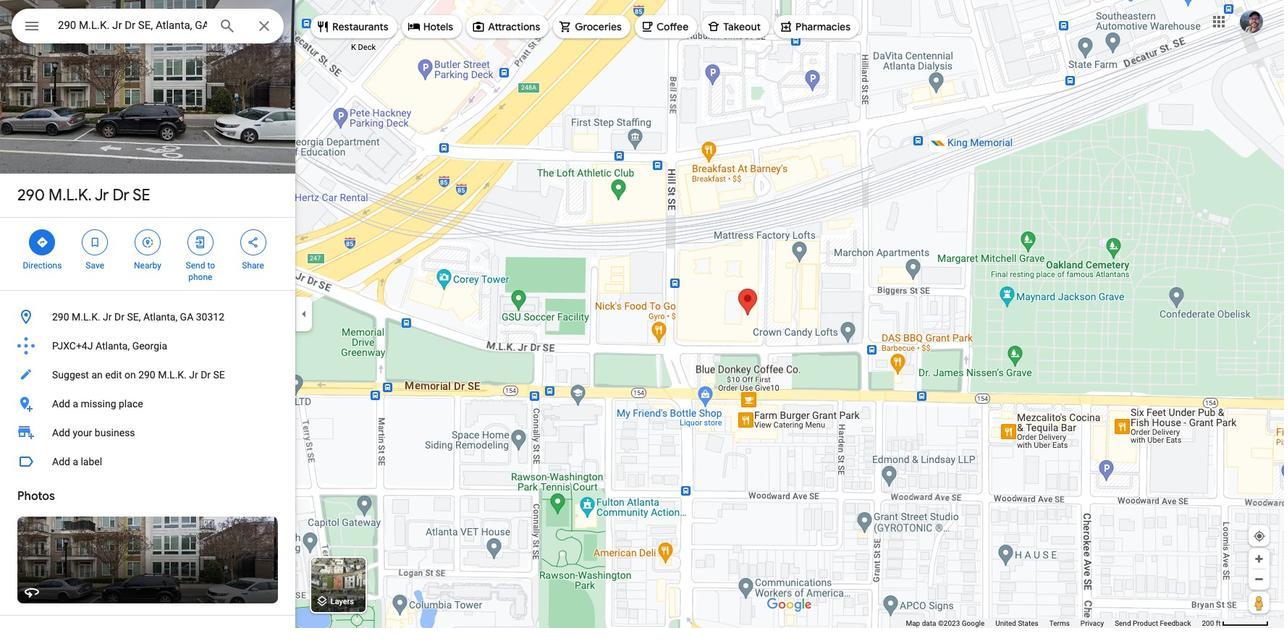 Task type: vqa. For each thing, say whether or not it's contained in the screenshot.
Add for Add a label
yes



Task type: describe. For each thing, give the bounding box(es) containing it.
footer inside google maps element
[[906, 619, 1202, 629]]

send to phone
[[186, 261, 215, 282]]

attractions button
[[466, 9, 549, 44]]

place
[[119, 398, 143, 410]]

zoom in image
[[1254, 554, 1265, 565]]

m.l.k. for 290 m.l.k. jr dr se, atlanta, ga 30312
[[72, 311, 100, 323]]

pjxc+4j
[[52, 340, 93, 352]]

jr for se,
[[103, 311, 112, 323]]

hotels
[[423, 20, 453, 33]]

map
[[906, 620, 921, 628]]

ga
[[180, 311, 194, 323]]

business
[[95, 427, 135, 439]]

layers
[[331, 598, 354, 607]]

show street view coverage image
[[1249, 592, 1270, 614]]

30312
[[196, 311, 225, 323]]

pharmacies
[[796, 20, 851, 33]]

200
[[1202, 620, 1215, 628]]

add for add a label
[[52, 456, 70, 468]]

dr inside button
[[201, 369, 211, 381]]

collapse side panel image
[[296, 306, 312, 322]]

0 vertical spatial se
[[133, 185, 150, 206]]

show your location image
[[1254, 530, 1267, 543]]

to
[[207, 261, 215, 271]]

save
[[86, 261, 104, 271]]

zoom out image
[[1254, 574, 1265, 585]]

feedback
[[1160, 620, 1192, 628]]

data
[[922, 620, 937, 628]]

send product feedback button
[[1115, 619, 1192, 629]]

290 inside 'suggest an edit on 290 m.l.k. jr dr se' button
[[138, 369, 156, 381]]

m.l.k. for 290 m.l.k. jr dr se
[[49, 185, 92, 206]]

send for send to phone
[[186, 261, 205, 271]]

atlanta, inside button
[[96, 340, 130, 352]]

nearby
[[134, 261, 161, 271]]

takeout button
[[702, 9, 770, 44]]

add your business link
[[0, 419, 295, 448]]

an
[[92, 369, 103, 381]]

product
[[1133, 620, 1159, 628]]

290 for 290 m.l.k. jr dr se, atlanta, ga 30312
[[52, 311, 69, 323]]

groceries button
[[553, 9, 631, 44]]

google
[[962, 620, 985, 628]]

groceries
[[575, 20, 622, 33]]

united states
[[996, 620, 1039, 628]]

add for add your business
[[52, 427, 70, 439]]

terms button
[[1050, 619, 1070, 629]]

on
[[125, 369, 136, 381]]

send for send product feedback
[[1115, 620, 1132, 628]]

attractions
[[488, 20, 540, 33]]

add your business
[[52, 427, 135, 439]]

privacy button
[[1081, 619, 1104, 629]]

photos
[[17, 490, 55, 504]]

directions
[[23, 261, 62, 271]]

send product feedback
[[1115, 620, 1192, 628]]

200 ft
[[1202, 620, 1221, 628]]

 button
[[12, 9, 52, 46]]

add a label
[[52, 456, 102, 468]]



Task type: locate. For each thing, give the bounding box(es) containing it.
m.l.k. inside button
[[72, 311, 100, 323]]

m.l.k. down georgia at left bottom
[[158, 369, 187, 381]]


[[247, 235, 260, 251]]

add a label button
[[0, 448, 295, 477]]

footer containing map data ©2023 google
[[906, 619, 1202, 629]]

0 vertical spatial add
[[52, 398, 70, 410]]

add inside add a missing place button
[[52, 398, 70, 410]]

jr left se,
[[103, 311, 112, 323]]

jr down the pjxc+4j atlanta, georgia button
[[189, 369, 198, 381]]

ft
[[1216, 620, 1221, 628]]

290 m.l.k. jr dr se
[[17, 185, 150, 206]]

atlanta, inside button
[[143, 311, 178, 323]]

restaurants button
[[311, 9, 397, 44]]

2 vertical spatial jr
[[189, 369, 198, 381]]

google account: cj baylor  
(christian.baylor@adept.ai) image
[[1241, 10, 1264, 33]]

1 vertical spatial jr
[[103, 311, 112, 323]]


[[141, 235, 154, 251]]

add left your
[[52, 427, 70, 439]]

1 vertical spatial 290
[[52, 311, 69, 323]]

290 m.l.k. jr dr se, atlanta, ga 30312
[[52, 311, 225, 323]]

suggest
[[52, 369, 89, 381]]

label
[[81, 456, 102, 468]]

m.l.k. inside button
[[158, 369, 187, 381]]

0 horizontal spatial se
[[133, 185, 150, 206]]

coffee button
[[635, 9, 698, 44]]

suggest an edit on 290 m.l.k. jr dr se
[[52, 369, 225, 381]]

se inside button
[[213, 369, 225, 381]]

None field
[[58, 17, 207, 34]]

dr for se,
[[114, 311, 125, 323]]

3 add from the top
[[52, 456, 70, 468]]

send inside "button"
[[1115, 620, 1132, 628]]

dr up actions for 290 m.l.k. jr dr se region
[[113, 185, 129, 206]]

dr inside button
[[114, 311, 125, 323]]

jr for se
[[95, 185, 109, 206]]

1 vertical spatial dr
[[114, 311, 125, 323]]

send inside send to phone
[[186, 261, 205, 271]]

states
[[1018, 620, 1039, 628]]

a
[[73, 398, 78, 410], [73, 456, 78, 468]]

privacy
[[1081, 620, 1104, 628]]

a for missing
[[73, 398, 78, 410]]

1 horizontal spatial atlanta,
[[143, 311, 178, 323]]

290 right on
[[138, 369, 156, 381]]


[[23, 16, 41, 36]]


[[88, 235, 102, 251]]

 search field
[[12, 9, 284, 46]]

1 horizontal spatial se
[[213, 369, 225, 381]]

dr
[[113, 185, 129, 206], [114, 311, 125, 323], [201, 369, 211, 381]]

0 vertical spatial 290
[[17, 185, 45, 206]]

se,
[[127, 311, 141, 323]]

suggest an edit on 290 m.l.k. jr dr se button
[[0, 361, 295, 390]]

coffee
[[657, 20, 689, 33]]

1 a from the top
[[73, 398, 78, 410]]

290 up pjxc+4j
[[52, 311, 69, 323]]

2 add from the top
[[52, 427, 70, 439]]

1 add from the top
[[52, 398, 70, 410]]

dr down 30312
[[201, 369, 211, 381]]

290
[[17, 185, 45, 206], [52, 311, 69, 323], [138, 369, 156, 381]]

add left label
[[52, 456, 70, 468]]

1 vertical spatial atlanta,
[[96, 340, 130, 352]]

jr inside button
[[103, 311, 112, 323]]

terms
[[1050, 620, 1070, 628]]

add inside add a label button
[[52, 456, 70, 468]]

takeout
[[724, 20, 761, 33]]

se up 
[[133, 185, 150, 206]]

phone
[[188, 272, 212, 282]]


[[36, 235, 49, 251]]


[[194, 235, 207, 251]]

jr up 
[[95, 185, 109, 206]]

1 vertical spatial a
[[73, 456, 78, 468]]

actions for 290 m.l.k. jr dr se region
[[0, 218, 295, 290]]

dr left se,
[[114, 311, 125, 323]]

a left label
[[73, 456, 78, 468]]

1 vertical spatial add
[[52, 427, 70, 439]]

0 horizontal spatial send
[[186, 261, 205, 271]]

0 horizontal spatial 290
[[17, 185, 45, 206]]

2 a from the top
[[73, 456, 78, 468]]

dr for se
[[113, 185, 129, 206]]

2 horizontal spatial 290
[[138, 369, 156, 381]]

missing
[[81, 398, 116, 410]]

map data ©2023 google
[[906, 620, 985, 628]]

2 vertical spatial dr
[[201, 369, 211, 381]]

jr inside button
[[189, 369, 198, 381]]

0 vertical spatial dr
[[113, 185, 129, 206]]

m.l.k. up 
[[49, 185, 92, 206]]

pjxc+4j atlanta, georgia
[[52, 340, 167, 352]]

2 vertical spatial add
[[52, 456, 70, 468]]

a left missing
[[73, 398, 78, 410]]

share
[[242, 261, 264, 271]]

290 inside 290 m.l.k. jr dr se, atlanta, ga 30312 button
[[52, 311, 69, 323]]

0 vertical spatial m.l.k.
[[49, 185, 92, 206]]

0 horizontal spatial atlanta,
[[96, 340, 130, 352]]

se down 30312
[[213, 369, 225, 381]]

google maps element
[[0, 0, 1285, 629]]

add a missing place
[[52, 398, 143, 410]]

0 vertical spatial atlanta,
[[143, 311, 178, 323]]

united
[[996, 620, 1017, 628]]

add a missing place button
[[0, 390, 295, 419]]

none field inside 290 m.l.k. jr dr se, atlanta, ga 30312 field
[[58, 17, 207, 34]]

atlanta, up edit
[[96, 340, 130, 352]]

hotels button
[[402, 9, 462, 44]]

georgia
[[132, 340, 167, 352]]

your
[[73, 427, 92, 439]]

290 for 290 m.l.k. jr dr se
[[17, 185, 45, 206]]

m.l.k. up pjxc+4j
[[72, 311, 100, 323]]

restaurants
[[332, 20, 389, 33]]

send up the phone
[[186, 261, 205, 271]]

1 vertical spatial send
[[1115, 620, 1132, 628]]

0 vertical spatial a
[[73, 398, 78, 410]]

290 M.L.K. Jr Dr SE, Atlanta, GA 30312 field
[[12, 9, 284, 43]]

m.l.k.
[[49, 185, 92, 206], [72, 311, 100, 323], [158, 369, 187, 381]]

atlanta,
[[143, 311, 178, 323], [96, 340, 130, 352]]

0 vertical spatial send
[[186, 261, 205, 271]]

send
[[186, 261, 205, 271], [1115, 620, 1132, 628]]

add down suggest
[[52, 398, 70, 410]]

©2023
[[938, 620, 960, 628]]

1 horizontal spatial send
[[1115, 620, 1132, 628]]

1 vertical spatial m.l.k.
[[72, 311, 100, 323]]

a for label
[[73, 456, 78, 468]]

a inside button
[[73, 456, 78, 468]]

2 vertical spatial 290
[[138, 369, 156, 381]]

united states button
[[996, 619, 1039, 629]]

2 vertical spatial m.l.k.
[[158, 369, 187, 381]]

pharmacies button
[[774, 9, 860, 44]]

atlanta, left "ga"
[[143, 311, 178, 323]]

200 ft button
[[1202, 620, 1269, 628]]

add
[[52, 398, 70, 410], [52, 427, 70, 439], [52, 456, 70, 468]]

send left product on the right bottom of page
[[1115, 620, 1132, 628]]

290 m.l.k. jr dr se main content
[[0, 0, 295, 629]]

se
[[133, 185, 150, 206], [213, 369, 225, 381]]

edit
[[105, 369, 122, 381]]

1 horizontal spatial 290
[[52, 311, 69, 323]]

jr
[[95, 185, 109, 206], [103, 311, 112, 323], [189, 369, 198, 381]]

290 up 
[[17, 185, 45, 206]]

0 vertical spatial jr
[[95, 185, 109, 206]]

a inside button
[[73, 398, 78, 410]]

add for add a missing place
[[52, 398, 70, 410]]

pjxc+4j atlanta, georgia button
[[0, 332, 295, 361]]

footer
[[906, 619, 1202, 629]]

add inside add your business link
[[52, 427, 70, 439]]

290 m.l.k. jr dr se, atlanta, ga 30312 button
[[0, 303, 295, 332]]

1 vertical spatial se
[[213, 369, 225, 381]]



